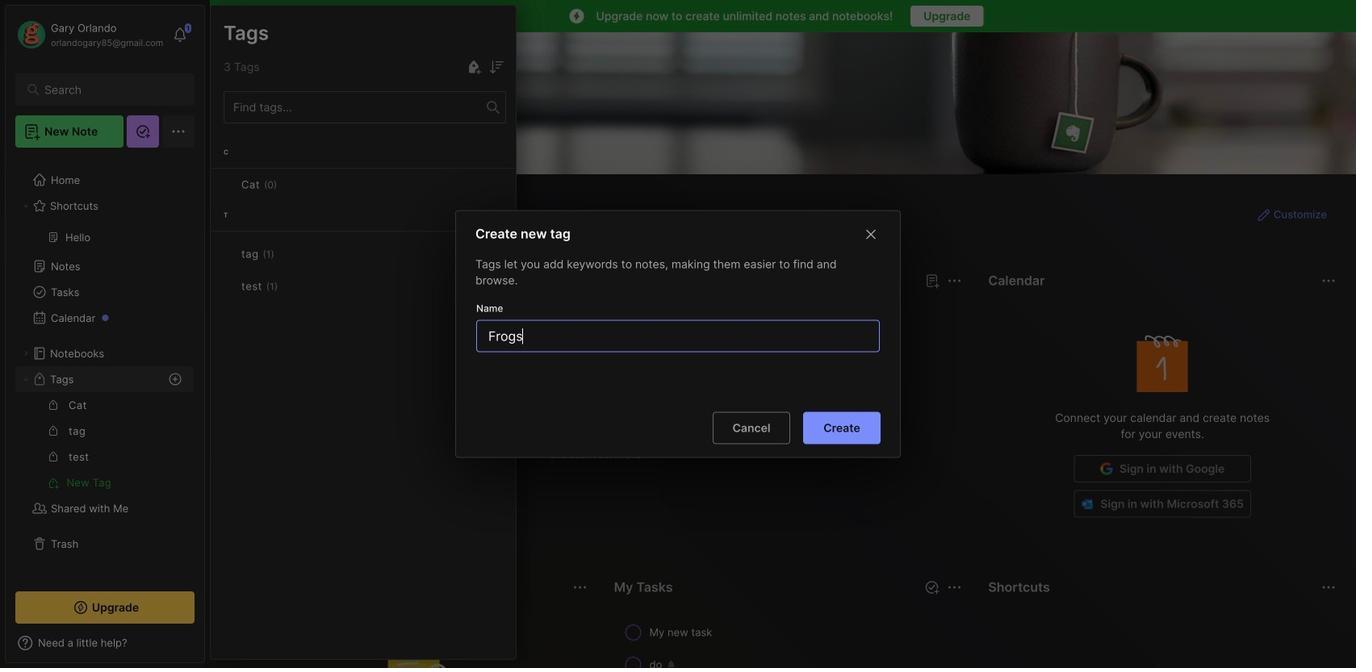 Task type: locate. For each thing, give the bounding box(es) containing it.
Find tags… text field
[[225, 97, 487, 118]]

create new tag image
[[464, 58, 484, 77]]

None search field
[[44, 80, 173, 99]]

0 vertical spatial group
[[15, 144, 194, 260]]

group
[[15, 144, 194, 260], [15, 392, 194, 496]]

new task image
[[924, 580, 940, 596]]

tree inside "main" element
[[6, 118, 204, 577]]

tab
[[240, 300, 287, 320]]

tree
[[6, 118, 204, 577]]

main element
[[0, 0, 210, 669]]

1 group from the top
[[15, 144, 194, 260]]

1 vertical spatial group
[[15, 392, 194, 496]]

row group
[[211, 136, 516, 325], [237, 329, 673, 549], [611, 617, 966, 669]]

Tag name text field
[[487, 321, 873, 352]]



Task type: describe. For each thing, give the bounding box(es) containing it.
0 vertical spatial row group
[[211, 136, 516, 325]]

Search text field
[[44, 82, 173, 98]]

expand notebooks image
[[21, 349, 31, 359]]

1 vertical spatial row group
[[237, 329, 673, 549]]

expand tags image
[[21, 375, 31, 384]]

none search field inside "main" element
[[44, 80, 173, 99]]

close image
[[862, 225, 881, 244]]

2 vertical spatial row group
[[611, 617, 966, 669]]

2 group from the top
[[15, 392, 194, 496]]



Task type: vqa. For each thing, say whether or not it's contained in the screenshot.
COLLAPSE QA-TASKS_SECTIONS_BYNOTE_0 icon
no



